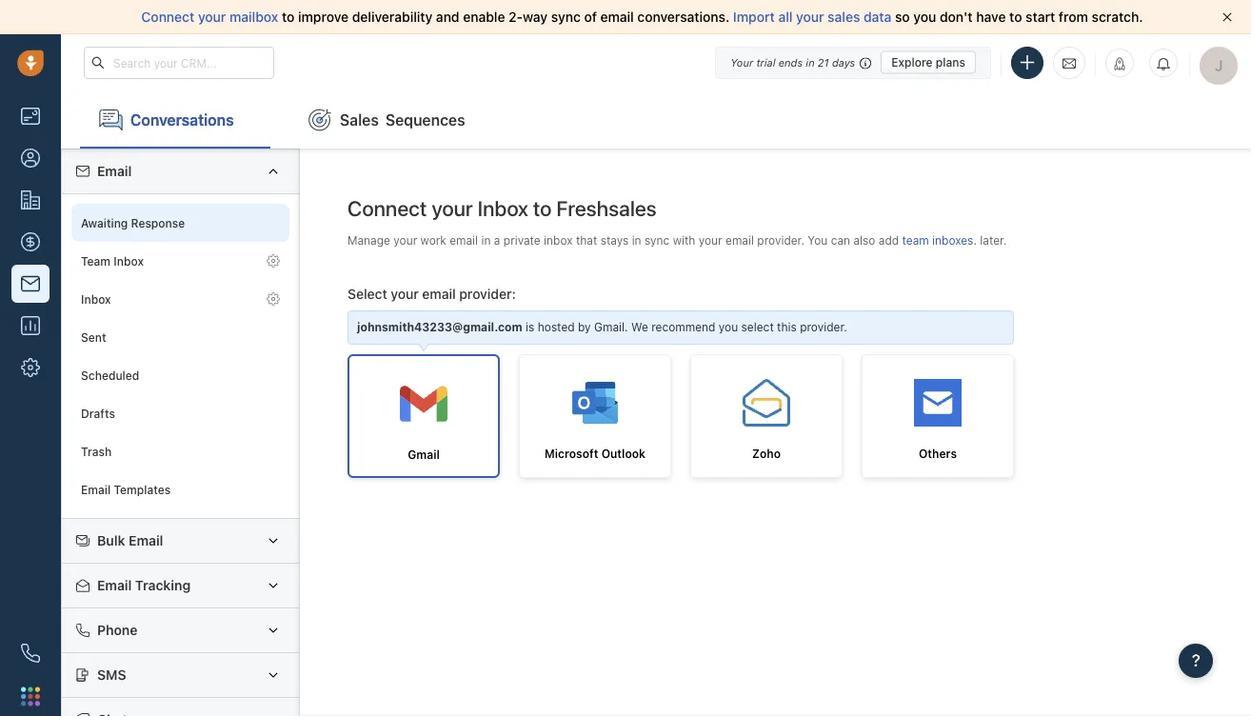 Task type: describe. For each thing, give the bounding box(es) containing it.
your right "with"
[[699, 234, 723, 247]]

of
[[584, 9, 597, 25]]

private
[[504, 234, 541, 247]]

your for manage your work email in a private inbox that stays in sync with your email provider. you can also add team inboxes. later.
[[394, 234, 417, 247]]

from
[[1059, 9, 1089, 25]]

conversations link
[[80, 91, 271, 149]]

manage your work email in a private inbox that stays in sync with your email provider. you can also add team inboxes. later.
[[348, 234, 1007, 247]]

connect for connect your mailbox to improve deliverability and enable 2-way sync of email conversations. import all your sales data so you don't have to start from scratch.
[[141, 9, 195, 25]]

microsoft outlook link
[[519, 355, 672, 478]]

explore plans
[[892, 56, 966, 69]]

your
[[731, 56, 754, 69]]

data
[[864, 9, 892, 25]]

email templates link
[[71, 471, 290, 509]]

scratch.
[[1092, 9, 1144, 25]]

drafts link
[[71, 394, 290, 432]]

templates
[[114, 483, 171, 496]]

select
[[348, 286, 387, 301]]

this
[[777, 321, 797, 334]]

plans
[[936, 56, 966, 69]]

others
[[919, 447, 957, 460]]

email for email templates
[[81, 483, 111, 496]]

recommend
[[652, 321, 716, 334]]

email templates
[[81, 483, 171, 496]]

sales
[[828, 9, 860, 25]]

inbox link
[[71, 280, 290, 318]]

team
[[81, 254, 111, 268]]

your for connect your inbox to freshsales
[[432, 195, 473, 220]]

trash link
[[71, 432, 290, 471]]

others link
[[862, 355, 1014, 478]]

sales sequences link
[[290, 91, 484, 149]]

is
[[526, 321, 535, 334]]

don't
[[940, 9, 973, 25]]

zoho
[[753, 447, 781, 460]]

phone element
[[11, 634, 50, 672]]

gmail
[[408, 448, 440, 461]]

connect for connect your inbox to freshsales
[[348, 195, 427, 220]]

0 vertical spatial inbox
[[478, 195, 529, 220]]

johnsmith43233@gmail.com
[[357, 321, 523, 334]]

can
[[831, 234, 851, 247]]

outlook
[[602, 447, 646, 460]]

tracking
[[135, 578, 191, 593]]

1 vertical spatial you
[[719, 321, 738, 334]]

a
[[494, 234, 500, 247]]

microsoft outlook
[[545, 447, 646, 460]]

enable
[[463, 9, 505, 25]]

way
[[523, 9, 548, 25]]

hosted
[[538, 321, 575, 334]]

gmail link
[[348, 355, 500, 478]]

by
[[578, 321, 591, 334]]

tab list containing conversations
[[61, 91, 1252, 149]]

to for freshsales
[[533, 195, 552, 220]]

manage
[[348, 234, 390, 247]]

improve
[[298, 9, 349, 25]]

sequences
[[386, 111, 465, 129]]

Search your CRM... text field
[[84, 47, 274, 79]]

have
[[977, 9, 1006, 25]]

freshsales
[[557, 195, 657, 220]]

bulk email
[[97, 533, 163, 549]]

that
[[576, 234, 597, 247]]

later.
[[980, 234, 1007, 247]]

deliverability
[[352, 9, 433, 25]]

sent link
[[71, 318, 290, 356]]

so
[[895, 9, 910, 25]]

what's new image
[[1113, 57, 1127, 70]]

inbox
[[544, 234, 573, 247]]

you
[[808, 234, 828, 247]]

also
[[854, 234, 876, 247]]

work
[[421, 234, 447, 247]]

email for email tracking
[[97, 578, 132, 593]]



Task type: locate. For each thing, give the bounding box(es) containing it.
and
[[436, 9, 460, 25]]

conversations
[[130, 111, 234, 129]]

0 horizontal spatial in
[[481, 234, 491, 247]]

explore
[[892, 56, 933, 69]]

0 horizontal spatial inbox
[[81, 292, 111, 306]]

days
[[832, 56, 856, 69]]

2 horizontal spatial to
[[1010, 9, 1023, 25]]

provider:
[[459, 286, 516, 301]]

1 vertical spatial sync
[[645, 234, 670, 247]]

sync left "with"
[[645, 234, 670, 247]]

microsoft
[[545, 447, 599, 460]]

your up work
[[432, 195, 473, 220]]

2 horizontal spatial in
[[806, 56, 815, 69]]

sales sequences
[[340, 111, 465, 129]]

in
[[806, 56, 815, 69], [481, 234, 491, 247], [632, 234, 642, 247]]

0 vertical spatial provider.
[[758, 234, 805, 247]]

inbox right team on the top of the page
[[114, 254, 144, 268]]

inbox down team on the top of the page
[[81, 292, 111, 306]]

0 horizontal spatial you
[[719, 321, 738, 334]]

phone
[[97, 622, 138, 638]]

your trial ends in 21 days
[[731, 56, 856, 69]]

to left start in the right of the page
[[1010, 9, 1023, 25]]

select
[[742, 321, 774, 334]]

explore plans link
[[881, 51, 976, 74]]

team inboxes. link
[[903, 234, 980, 247]]

select your email provider:
[[348, 286, 516, 301]]

team inbox link
[[71, 242, 290, 280]]

zoho link
[[691, 355, 843, 478]]

0 vertical spatial sync
[[551, 9, 581, 25]]

provider.
[[758, 234, 805, 247], [800, 321, 848, 334]]

connect your mailbox link
[[141, 9, 282, 25]]

email right work
[[450, 234, 478, 247]]

email for email
[[97, 163, 132, 179]]

close image
[[1223, 12, 1233, 22]]

email up 'phone'
[[97, 578, 132, 593]]

2 vertical spatial inbox
[[81, 292, 111, 306]]

connect your inbox to freshsales
[[348, 195, 657, 220]]

your right all on the top right of page
[[796, 9, 824, 25]]

drafts
[[81, 407, 115, 420]]

awaiting
[[81, 216, 128, 229]]

0 vertical spatial you
[[914, 9, 937, 25]]

0 horizontal spatial connect
[[141, 9, 195, 25]]

you
[[914, 9, 937, 25], [719, 321, 738, 334]]

1 vertical spatial provider.
[[800, 321, 848, 334]]

phone image
[[21, 644, 40, 663]]

provider. right this
[[800, 321, 848, 334]]

all
[[779, 9, 793, 25]]

1 horizontal spatial to
[[533, 195, 552, 220]]

scheduled
[[81, 369, 139, 382]]

0 horizontal spatial sync
[[551, 9, 581, 25]]

sent
[[81, 330, 106, 344]]

in left the a
[[481, 234, 491, 247]]

awaiting response
[[81, 216, 185, 229]]

your
[[198, 9, 226, 25], [796, 9, 824, 25], [432, 195, 473, 220], [394, 234, 417, 247], [699, 234, 723, 247], [391, 286, 419, 301]]

sync
[[551, 9, 581, 25], [645, 234, 670, 247]]

tab list
[[61, 91, 1252, 149]]

21
[[818, 56, 829, 69]]

send email image
[[1063, 55, 1076, 71]]

stays
[[601, 234, 629, 247]]

you right so
[[914, 9, 937, 25]]

1 horizontal spatial inbox
[[114, 254, 144, 268]]

2 horizontal spatial inbox
[[478, 195, 529, 220]]

0 horizontal spatial to
[[282, 9, 295, 25]]

your left work
[[394, 234, 417, 247]]

import all your sales data link
[[733, 9, 895, 25]]

email right bulk
[[129, 533, 163, 549]]

sync left of
[[551, 9, 581, 25]]

response
[[131, 216, 185, 229]]

inbox
[[478, 195, 529, 220], [114, 254, 144, 268], [81, 292, 111, 306]]

1 vertical spatial connect
[[348, 195, 427, 220]]

your left 'mailbox'
[[198, 9, 226, 25]]

0 vertical spatial connect
[[141, 9, 195, 25]]

connect
[[141, 9, 195, 25], [348, 195, 427, 220]]

2-
[[509, 9, 523, 25]]

1 horizontal spatial in
[[632, 234, 642, 247]]

connect up manage
[[348, 195, 427, 220]]

gmail.
[[594, 321, 628, 334]]

email up johnsmith43233@gmail.com
[[422, 286, 456, 301]]

email
[[97, 163, 132, 179], [81, 483, 111, 496], [129, 533, 163, 549], [97, 578, 132, 593]]

ends
[[779, 56, 803, 69]]

team
[[903, 234, 929, 247]]

provider. left you
[[758, 234, 805, 247]]

1 vertical spatial inbox
[[114, 254, 144, 268]]

add
[[879, 234, 899, 247]]

start
[[1026, 9, 1056, 25]]

freshworks switcher image
[[21, 687, 40, 706]]

inboxes.
[[933, 234, 977, 247]]

scheduled link
[[71, 356, 290, 394]]

to for improve
[[282, 9, 295, 25]]

1 horizontal spatial you
[[914, 9, 937, 25]]

to
[[282, 9, 295, 25], [1010, 9, 1023, 25], [533, 195, 552, 220]]

in left 21
[[806, 56, 815, 69]]

connect up search your crm... text box
[[141, 9, 195, 25]]

mailbox
[[230, 9, 278, 25]]

sms
[[97, 667, 126, 683]]

team inbox
[[81, 254, 144, 268]]

we
[[631, 321, 649, 334]]

johnsmith43233@gmail.com is hosted by gmail. we recommend you select this provider.
[[357, 321, 848, 334]]

1 horizontal spatial sync
[[645, 234, 670, 247]]

awaiting response link
[[71, 204, 290, 242]]

bulk
[[97, 533, 125, 549]]

to right 'mailbox'
[[282, 9, 295, 25]]

sales
[[340, 111, 379, 129]]

email right of
[[601, 9, 634, 25]]

conversations.
[[638, 9, 730, 25]]

email right "with"
[[726, 234, 754, 247]]

email tracking
[[97, 578, 191, 593]]

your right select
[[391, 286, 419, 301]]

trash
[[81, 445, 112, 458]]

inbox up the a
[[478, 195, 529, 220]]

in right "stays" at top
[[632, 234, 642, 247]]

your for select your email provider:
[[391, 286, 419, 301]]

to up inbox at the top of the page
[[533, 195, 552, 220]]

with
[[673, 234, 696, 247]]

1 horizontal spatial connect
[[348, 195, 427, 220]]

you left select
[[719, 321, 738, 334]]

email down trash
[[81, 483, 111, 496]]

email up awaiting
[[97, 163, 132, 179]]

import
[[733, 9, 775, 25]]

your for connect your mailbox to improve deliverability and enable 2-way sync of email conversations. import all your sales data so you don't have to start from scratch.
[[198, 9, 226, 25]]

connect your mailbox to improve deliverability and enable 2-way sync of email conversations. import all your sales data so you don't have to start from scratch.
[[141, 9, 1144, 25]]

email
[[601, 9, 634, 25], [450, 234, 478, 247], [726, 234, 754, 247], [422, 286, 456, 301]]



